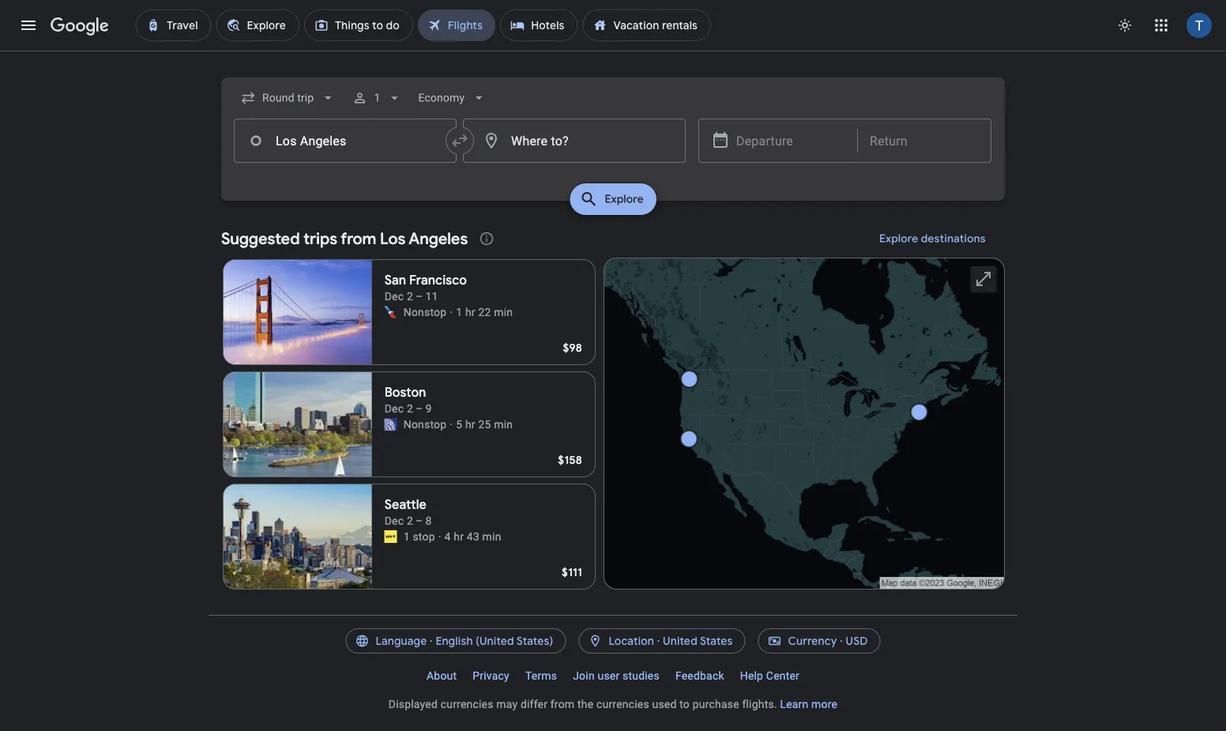 Task type: vqa. For each thing, say whether or not it's contained in the screenshot.
1st 2 stops flight. element from the top
no



Task type: locate. For each thing, give the bounding box(es) containing it.
Return text field
[[870, 119, 979, 162]]

2 vertical spatial min
[[483, 530, 502, 543]]

from left los
[[341, 228, 376, 249]]

Flight search field
[[209, 77, 1018, 220]]

explore destinations
[[880, 232, 986, 246]]

1 horizontal spatial 1
[[404, 530, 410, 543]]

1 vertical spatial dec
[[385, 402, 404, 415]]

explore inside the suggested trips from los angeles region
[[880, 232, 919, 246]]

$98
[[563, 341, 582, 355]]

learn more link
[[780, 697, 838, 711]]

1 vertical spatial min
[[494, 418, 513, 431]]

5
[[456, 418, 463, 431]]

suggested trips from los angeles region
[[221, 220, 1005, 596]]

dec up spirit icon
[[385, 514, 404, 527]]

states)
[[517, 634, 554, 648]]

hr right 4
[[454, 530, 464, 543]]

1 inside 1 popup button
[[374, 91, 380, 104]]

currency
[[788, 634, 837, 648]]

dec inside 'san francisco dec 2 – 11'
[[385, 290, 404, 303]]

0 vertical spatial explore
[[605, 192, 644, 206]]

None text field
[[234, 119, 457, 163]]

explore
[[605, 192, 644, 206], [880, 232, 919, 246]]

feedback
[[676, 669, 725, 682]]

2 – 8
[[407, 514, 432, 527]]

1 stop
[[404, 530, 435, 543]]

0 horizontal spatial currencies
[[441, 697, 494, 711]]

explore for explore
[[605, 192, 644, 206]]

spirit image
[[385, 530, 397, 543]]

terms
[[525, 669, 557, 682]]

2 currencies from the left
[[597, 697, 650, 711]]

hr for boston
[[465, 418, 476, 431]]

dec down san
[[385, 290, 404, 303]]

min right 25
[[494, 418, 513, 431]]

displayed
[[389, 697, 438, 711]]

angeles
[[409, 228, 468, 249]]

learn
[[780, 697, 809, 711]]

2 vertical spatial hr
[[454, 530, 464, 543]]

dec inside seattle dec 2 – 8
[[385, 514, 404, 527]]

privacy link
[[465, 663, 518, 688]]

5 hr 25 min
[[456, 418, 513, 431]]

united states
[[663, 634, 733, 648]]

san francisco dec 2 – 11
[[385, 272, 467, 303]]

from left the
[[551, 697, 575, 711]]

1 horizontal spatial explore
[[880, 232, 919, 246]]

0 vertical spatial min
[[494, 305, 513, 319]]

0 vertical spatial dec
[[385, 290, 404, 303]]

usd
[[846, 634, 868, 648]]

min right 22
[[494, 305, 513, 319]]

2 dec from the top
[[385, 402, 404, 415]]

4
[[445, 530, 451, 543]]

main menu image
[[19, 16, 38, 35]]

english
[[436, 634, 473, 648]]

1 hr 22 min
[[456, 305, 513, 319]]

2 – 9
[[407, 402, 432, 415]]

los
[[380, 228, 406, 249]]

dec up united icon
[[385, 402, 404, 415]]

min right '43'
[[483, 530, 502, 543]]

hr left 22
[[465, 305, 476, 319]]

states
[[700, 634, 733, 648]]

nonstop down 2 – 11
[[404, 305, 447, 319]]

1 currencies from the left
[[441, 697, 494, 711]]

2 vertical spatial 1
[[404, 530, 410, 543]]

location
[[609, 634, 654, 648]]

change appearance image
[[1106, 6, 1144, 44]]

nonstop
[[404, 305, 447, 319], [404, 418, 447, 431]]

purchase
[[693, 697, 740, 711]]

4 hr 43 min
[[445, 530, 502, 543]]

 image
[[450, 417, 453, 432]]

nonstop for dec
[[404, 418, 447, 431]]

explore inside flight search box
[[605, 192, 644, 206]]

1 vertical spatial hr
[[465, 418, 476, 431]]

1 horizontal spatial  image
[[450, 304, 453, 320]]

hr right the '5'
[[465, 418, 476, 431]]

from
[[341, 228, 376, 249], [551, 697, 575, 711]]

differ
[[521, 697, 548, 711]]

explore down where to? text field
[[605, 192, 644, 206]]

0 vertical spatial nonstop
[[404, 305, 447, 319]]

min
[[494, 305, 513, 319], [494, 418, 513, 431], [483, 530, 502, 543]]

0 horizontal spatial 1
[[374, 91, 380, 104]]

1 horizontal spatial from
[[551, 697, 575, 711]]

dec
[[385, 290, 404, 303], [385, 402, 404, 415], [385, 514, 404, 527]]

 image
[[450, 304, 453, 320], [438, 529, 441, 545]]

None field
[[234, 84, 342, 112], [412, 84, 493, 112], [234, 84, 342, 112], [412, 84, 493, 112]]

111 US dollars text field
[[562, 565, 582, 579]]

1 vertical spatial  image
[[438, 529, 441, 545]]

1 vertical spatial explore
[[880, 232, 919, 246]]

2 – 11
[[407, 290, 438, 303]]

 image left 1 hr 22 min
[[450, 304, 453, 320]]

2 vertical spatial dec
[[385, 514, 404, 527]]

1 nonstop from the top
[[404, 305, 447, 319]]

1 dec from the top
[[385, 290, 404, 303]]

0 vertical spatial 1
[[374, 91, 380, 104]]

currencies down join user studies link in the bottom of the page
[[597, 697, 650, 711]]

1
[[374, 91, 380, 104], [456, 305, 463, 319], [404, 530, 410, 543]]

0 vertical spatial  image
[[450, 304, 453, 320]]

the
[[578, 697, 594, 711]]

(united
[[476, 634, 514, 648]]

1 horizontal spatial currencies
[[597, 697, 650, 711]]

43
[[467, 530, 480, 543]]

min for san francisco
[[494, 305, 513, 319]]

1 vertical spatial 1
[[456, 305, 463, 319]]

2 nonstop from the top
[[404, 418, 447, 431]]

user
[[598, 669, 620, 682]]

about
[[427, 669, 457, 682]]

$158
[[558, 453, 582, 467]]

explore left destinations
[[880, 232, 919, 246]]

dec for seattle
[[385, 514, 404, 527]]

nonstop down 2 – 9
[[404, 418, 447, 431]]

currencies
[[441, 697, 494, 711], [597, 697, 650, 711]]

22
[[478, 305, 491, 319]]

1 vertical spatial nonstop
[[404, 418, 447, 431]]

0 horizontal spatial explore
[[605, 192, 644, 206]]

dec inside boston dec 2 – 9
[[385, 402, 404, 415]]

explore for explore destinations
[[880, 232, 919, 246]]

0 vertical spatial from
[[341, 228, 376, 249]]

1 button
[[346, 79, 409, 117]]

privacy
[[473, 669, 510, 682]]

currencies down privacy link
[[441, 697, 494, 711]]

0 horizontal spatial from
[[341, 228, 376, 249]]

1 for 1 stop
[[404, 530, 410, 543]]

2 horizontal spatial 1
[[456, 305, 463, 319]]

united image
[[385, 418, 397, 431]]

3 dec from the top
[[385, 514, 404, 527]]

from inside region
[[341, 228, 376, 249]]

25
[[478, 418, 491, 431]]

hr
[[465, 305, 476, 319], [465, 418, 476, 431], [454, 530, 464, 543]]

hr for seattle
[[454, 530, 464, 543]]

0 horizontal spatial  image
[[438, 529, 441, 545]]

 image left 4
[[438, 529, 441, 545]]

1 for 1
[[374, 91, 380, 104]]

displayed currencies may differ from the currencies used to purchase flights. learn more
[[389, 697, 838, 711]]

join user studies link
[[565, 663, 668, 688]]

min for boston
[[494, 418, 513, 431]]

0 vertical spatial hr
[[465, 305, 476, 319]]

studies
[[623, 669, 660, 682]]

language
[[376, 634, 427, 648]]

trips
[[304, 228, 337, 249]]



Task type: describe. For each thing, give the bounding box(es) containing it.
 image for seattle
[[438, 529, 441, 545]]

seattle dec 2 – 8
[[385, 497, 432, 527]]

explore button
[[570, 183, 656, 215]]

hr for san francisco
[[465, 305, 476, 319]]

used
[[652, 697, 677, 711]]

feedback link
[[668, 663, 732, 688]]

boston
[[385, 384, 426, 401]]

seattle
[[385, 497, 427, 513]]

more
[[812, 697, 838, 711]]

stop
[[413, 530, 435, 543]]

san
[[385, 272, 406, 288]]

$111
[[562, 565, 582, 579]]

to
[[680, 697, 690, 711]]

english (united states)
[[436, 634, 554, 648]]

join user studies
[[573, 669, 660, 682]]

destinations
[[921, 232, 986, 246]]

help
[[740, 669, 764, 682]]

united
[[663, 634, 698, 648]]

158 US dollars text field
[[558, 453, 582, 467]]

98 US dollars text field
[[563, 341, 582, 355]]

suggested trips from los angeles
[[221, 228, 468, 249]]

Where to? text field
[[463, 119, 686, 163]]

dec for boston
[[385, 402, 404, 415]]

about link
[[419, 663, 465, 688]]

center
[[766, 669, 800, 682]]

1 vertical spatial from
[[551, 697, 575, 711]]

1 for 1 hr 22 min
[[456, 305, 463, 319]]

american image
[[385, 306, 397, 319]]

francisco
[[409, 272, 467, 288]]

Departure text field
[[737, 119, 846, 162]]

 image for san francisco
[[450, 304, 453, 320]]

suggested
[[221, 228, 300, 249]]

may
[[497, 697, 518, 711]]

boston dec 2 – 9
[[385, 384, 432, 415]]

min for seattle
[[483, 530, 502, 543]]

terms link
[[518, 663, 565, 688]]

explore destinations button
[[861, 220, 1005, 258]]

help center
[[740, 669, 800, 682]]

help center link
[[732, 663, 808, 688]]

join
[[573, 669, 595, 682]]

flights.
[[742, 697, 777, 711]]

nonstop for francisco
[[404, 305, 447, 319]]



